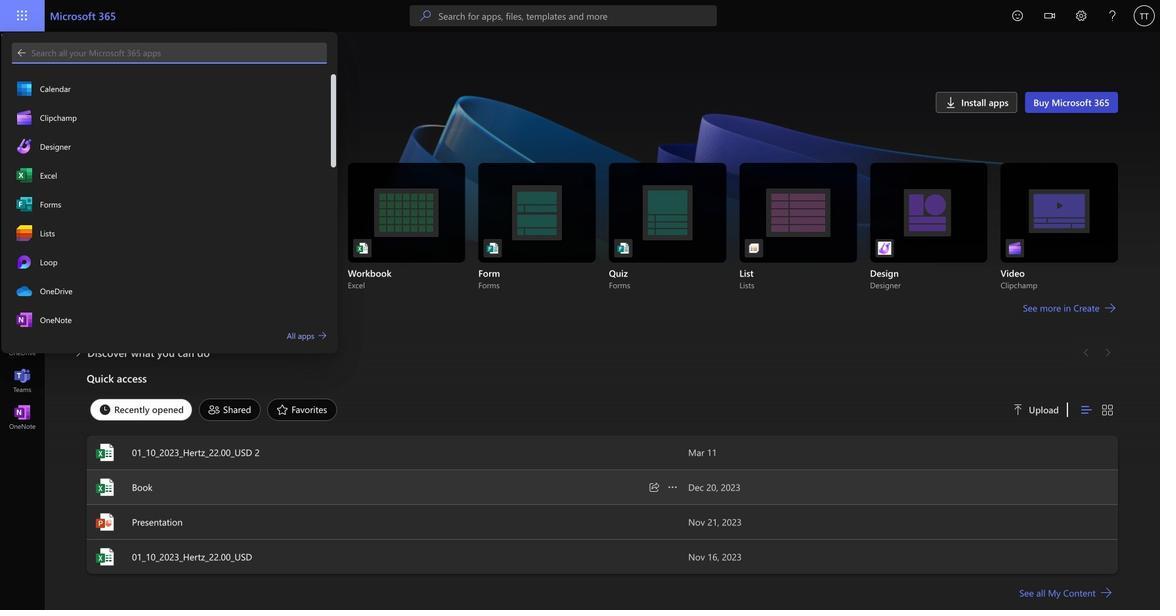 Task type: locate. For each thing, give the bounding box(es) containing it.
tt image
[[1134, 5, 1155, 26]]

tab
[[87, 399, 196, 421], [196, 399, 264, 421], [264, 399, 340, 421]]

search box. suggestions appear as you type. element
[[12, 43, 327, 64]]

apps image
[[16, 154, 29, 167]]

excel image for the name 01_10_2023_hertz_22.00_usd cell
[[95, 546, 116, 567]]

clipchamp video image
[[1009, 242, 1022, 255]]

list
[[12, 74, 320, 594], [87, 163, 1118, 290]]

1 vertical spatial excel image
[[95, 442, 116, 463]]

excel image
[[95, 477, 116, 498]]

None search field
[[410, 5, 717, 26]]

excel image down powerpoint icon
[[95, 546, 116, 567]]

excel image up excel image
[[95, 442, 116, 463]]

forms survey image
[[486, 242, 500, 255]]

excel image down word icon
[[16, 227, 29, 240]]

2 vertical spatial excel image
[[95, 546, 116, 567]]

powerpoint image
[[16, 264, 29, 277]]

navigation
[[0, 32, 45, 436]]

home image
[[16, 43, 29, 56]]

Search box. Suggestions appear as you type. search field
[[439, 5, 717, 26]]

recently opened element
[[90, 399, 192, 421]]

lists list image
[[748, 242, 761, 255]]

outlook image
[[16, 301, 29, 314]]

excel image
[[16, 227, 29, 240], [95, 442, 116, 463], [95, 546, 116, 567]]

create image
[[16, 80, 29, 93]]

1 tab from the left
[[87, 399, 196, 421]]

designer design image
[[878, 242, 891, 255]]

application
[[0, 32, 1160, 610]]

tab list
[[87, 395, 998, 424]]

word image
[[16, 190, 29, 204]]

onenote image
[[16, 411, 29, 424]]

banner
[[0, 0, 1160, 34]]

my content image
[[16, 117, 29, 130]]



Task type: describe. For each thing, give the bounding box(es) containing it.
excel image for the name 01_10_2023_hertz_22.00_usd 2 cell
[[95, 442, 116, 463]]

name 01_10_2023_hertz_22.00_usd cell
[[87, 546, 689, 567]]

create new element
[[87, 134, 1118, 342]]

designer design image
[[878, 242, 891, 255]]

list inside app launcher opened dialog
[[12, 74, 320, 594]]

favorites element
[[267, 399, 337, 421]]

search results element
[[1, 74, 338, 594]]

2 tab from the left
[[196, 399, 264, 421]]

name book cell
[[87, 477, 689, 498]]

0 vertical spatial excel image
[[16, 227, 29, 240]]

3 tab from the left
[[264, 399, 340, 421]]

powerpoint image
[[95, 512, 116, 533]]

name presentation cell
[[87, 512, 689, 533]]

shared element
[[199, 399, 261, 421]]

app launcher opened dialog
[[1, 32, 338, 594]]

teams image
[[16, 374, 29, 387]]

new quiz image
[[617, 242, 630, 255]]

excel workbook image
[[356, 242, 369, 255]]

name 01_10_2023_hertz_22.00_usd 2 cell
[[87, 442, 689, 463]]

Find Microsoft 365 apps text field
[[32, 43, 327, 62]]



Task type: vqa. For each thing, say whether or not it's contained in the screenshot.
second TAB from the right
yes



